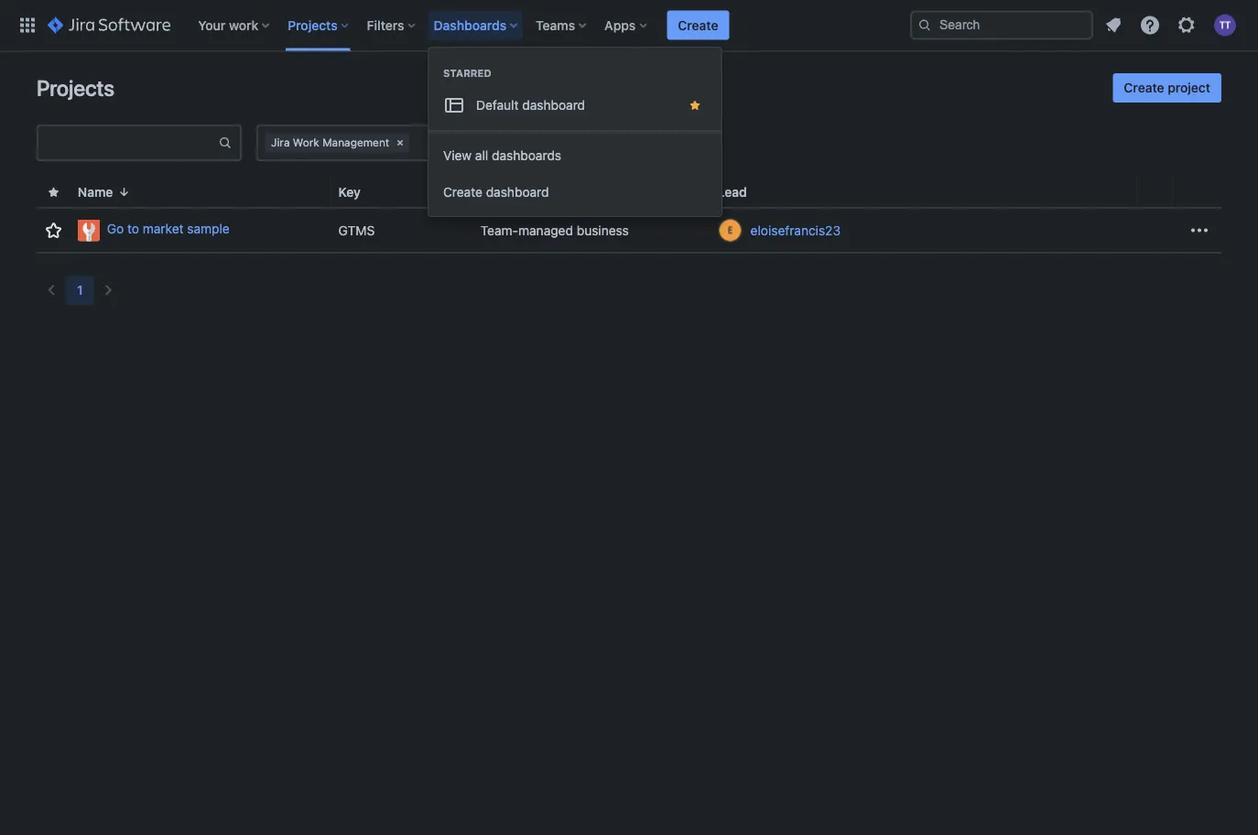 Task type: describe. For each thing, give the bounding box(es) containing it.
dashboards button
[[428, 11, 525, 40]]

create for create
[[678, 17, 719, 33]]

name
[[78, 185, 113, 200]]

appswitcher icon image
[[16, 14, 38, 36]]

eloisefrancis23
[[751, 223, 841, 238]]

jira
[[271, 136, 290, 149]]

create project
[[1125, 80, 1211, 95]]

your work
[[198, 17, 259, 33]]

create button
[[667, 11, 730, 40]]

star default dashboard image
[[688, 98, 703, 113]]

notifications image
[[1103, 14, 1125, 36]]

dashboard image
[[443, 94, 465, 116]]

work
[[229, 17, 259, 33]]

key button
[[331, 182, 383, 203]]

market
[[143, 221, 184, 237]]

1
[[77, 283, 83, 298]]

jira work management
[[271, 136, 390, 149]]

view
[[443, 148, 472, 163]]

next image
[[98, 279, 120, 301]]

search image
[[918, 18, 933, 33]]

help image
[[1140, 14, 1162, 36]]

primary element
[[11, 0, 911, 51]]

star go to market sample image
[[43, 219, 65, 241]]

create dashboard button
[[429, 174, 722, 211]]

lead
[[718, 185, 747, 200]]

projects inside projects popup button
[[288, 17, 338, 33]]

projects button
[[282, 11, 356, 40]]

to
[[127, 221, 139, 237]]

your
[[198, 17, 226, 33]]

team-managed business
[[481, 223, 629, 238]]

0 horizontal spatial projects
[[37, 75, 114, 101]]

view all dashboards link
[[429, 137, 722, 174]]

previous image
[[40, 279, 62, 301]]

teams
[[536, 17, 576, 33]]

more image
[[1189, 219, 1211, 241]]

settings image
[[1177, 14, 1199, 36]]

default dashboard
[[476, 98, 586, 113]]

default
[[476, 98, 519, 113]]



Task type: locate. For each thing, give the bounding box(es) containing it.
all
[[475, 148, 489, 163]]

filters
[[367, 17, 405, 33]]

teams button
[[531, 11, 594, 40]]

clear image
[[393, 136, 408, 150]]

lead button
[[711, 182, 769, 203]]

banner containing your work
[[0, 0, 1259, 51]]

0 vertical spatial dashboard
[[523, 98, 586, 113]]

create dashboard
[[443, 185, 549, 200]]

dashboard for default dashboard
[[523, 98, 586, 113]]

dashboard down dashboards
[[486, 185, 549, 200]]

1 button
[[66, 276, 94, 305]]

managed
[[519, 223, 574, 238]]

type
[[481, 185, 511, 200]]

0 vertical spatial create
[[678, 17, 719, 33]]

dashboards
[[434, 17, 507, 33]]

banner
[[0, 0, 1259, 51]]

sample
[[187, 221, 230, 237]]

work
[[293, 136, 320, 149]]

create for create dashboard
[[443, 185, 483, 200]]

go
[[107, 221, 124, 237]]

dashboard up the view all dashboards link
[[523, 98, 586, 113]]

create for create project
[[1125, 80, 1165, 95]]

create project button
[[1114, 73, 1222, 103]]

apps
[[605, 17, 636, 33]]

1 vertical spatial dashboard
[[486, 185, 549, 200]]

0 horizontal spatial create
[[443, 185, 483, 200]]

apps button
[[599, 11, 655, 40]]

your work button
[[193, 11, 277, 40]]

filters button
[[362, 11, 423, 40]]

dashboards
[[492, 148, 562, 163]]

name button
[[70, 182, 139, 203]]

project
[[1168, 80, 1211, 95]]

projects right the work
[[288, 17, 338, 33]]

2 horizontal spatial create
[[1125, 80, 1165, 95]]

key
[[339, 185, 361, 200]]

view all dashboards
[[443, 148, 562, 163]]

1 horizontal spatial create
[[678, 17, 719, 33]]

open image
[[444, 132, 466, 154]]

default dashboard link
[[429, 86, 722, 125]]

starred
[[443, 67, 492, 79]]

projects down appswitcher icon
[[37, 75, 114, 101]]

2 vertical spatial create
[[443, 185, 483, 200]]

eloisefrancis23 link
[[751, 221, 841, 240]]

business
[[577, 223, 629, 238]]

create inside primary element
[[678, 17, 719, 33]]

management
[[323, 136, 390, 149]]

Search field
[[911, 11, 1094, 40]]

dashboard
[[523, 98, 586, 113], [486, 185, 549, 200]]

go to market sample
[[107, 221, 230, 237]]

projects
[[288, 17, 338, 33], [37, 75, 114, 101]]

1 horizontal spatial projects
[[288, 17, 338, 33]]

1 vertical spatial projects
[[37, 75, 114, 101]]

team-
[[481, 223, 519, 238]]

1 vertical spatial create
[[1125, 80, 1165, 95]]

create inside button
[[443, 185, 483, 200]]

create
[[678, 17, 719, 33], [1125, 80, 1165, 95], [443, 185, 483, 200]]

clear image
[[426, 136, 441, 150]]

None text field
[[38, 130, 218, 156]]

jira software image
[[48, 14, 171, 36], [48, 14, 171, 36]]

dashboard for create dashboard
[[486, 185, 549, 200]]

your profile and settings image
[[1215, 14, 1237, 36]]

0 vertical spatial projects
[[288, 17, 338, 33]]

create down view
[[443, 185, 483, 200]]

gtms
[[339, 223, 375, 238]]

dashboard inside button
[[486, 185, 549, 200]]

create right apps popup button
[[678, 17, 719, 33]]

go to market sample link
[[78, 219, 324, 241]]

create left the project
[[1125, 80, 1165, 95]]



Task type: vqa. For each thing, say whether or not it's contained in the screenshot.
2nd Nova from the right
no



